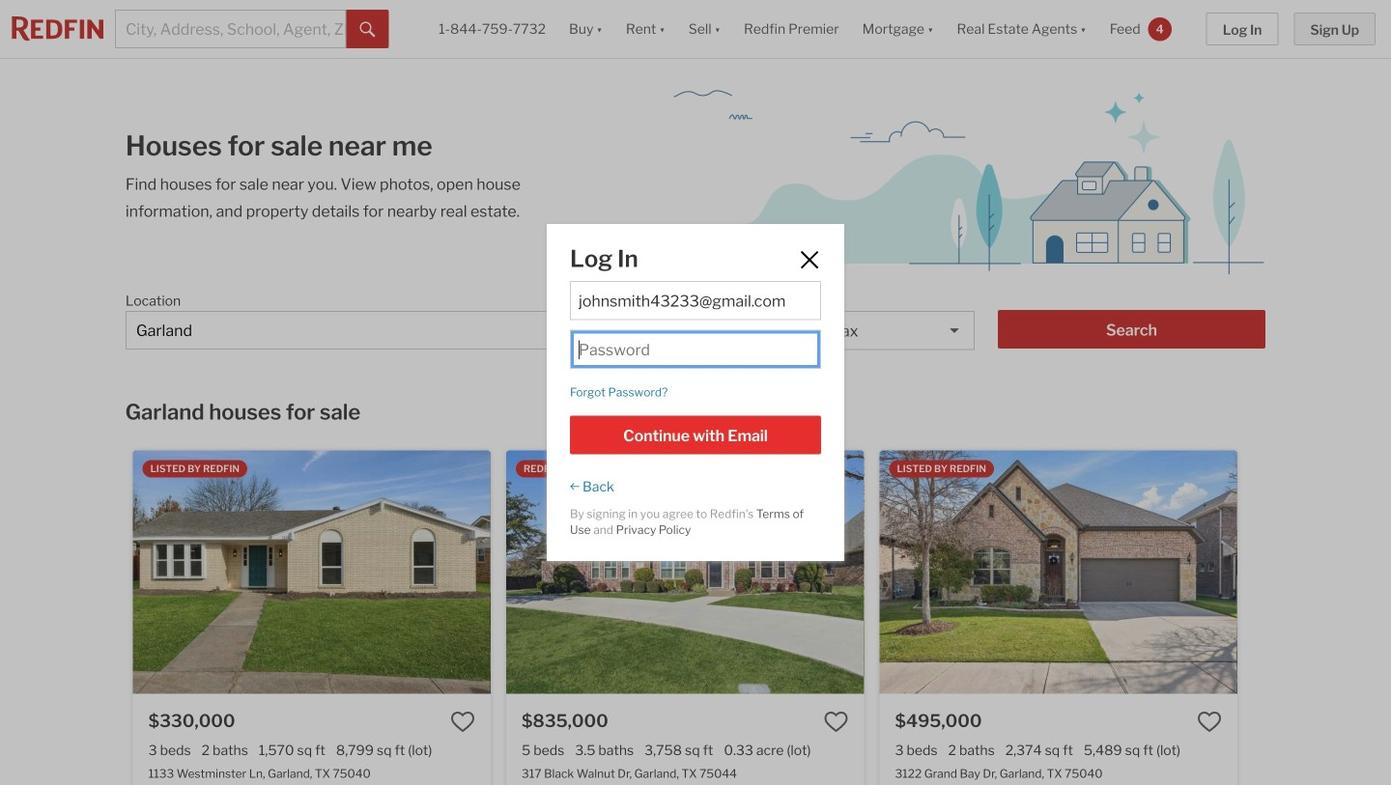 Task type: describe. For each thing, give the bounding box(es) containing it.
Email email field
[[579, 292, 813, 311]]

log in element
[[570, 247, 791, 271]]

1 photo of 1133 westminster ln, garland, tx 75040 image from the left
[[133, 451, 491, 694]]

favorite button image
[[1198, 710, 1223, 735]]

2 photo of 3122 grand bay dr, garland, tx 75040 image from the left
[[1238, 451, 1392, 694]]

favorite button checkbox
[[1198, 710, 1223, 735]]

enter your name and email to sign in. element
[[570, 281, 822, 497]]

2 photo of 317 black walnut dr, garland, tx 75044 image from the left
[[864, 451, 1222, 694]]

Password password field
[[579, 341, 813, 360]]

1 photo of 317 black walnut dr, garland, tx 75044 image from the left
[[507, 451, 865, 694]]

1 favorite button image from the left
[[450, 710, 476, 735]]

2 favorite button checkbox from the left
[[824, 710, 849, 735]]

submit search image
[[360, 22, 376, 37]]

1 favorite button checkbox from the left
[[450, 710, 476, 735]]



Task type: vqa. For each thing, say whether or not it's contained in the screenshot.
with to the right
no



Task type: locate. For each thing, give the bounding box(es) containing it.
1 photo of 3122 grand bay dr, garland, tx 75040 image from the left
[[880, 451, 1238, 694]]

1 horizontal spatial favorite button image
[[824, 710, 849, 735]]

2 photo of 1133 westminster ln, garland, tx 75040 image from the left
[[491, 451, 849, 694]]

0 horizontal spatial favorite button image
[[450, 710, 476, 735]]

photo of 1133 westminster ln, garland, tx 75040 image
[[133, 451, 491, 694], [491, 451, 849, 694]]

1 horizontal spatial favorite button checkbox
[[824, 710, 849, 735]]

photo of 3122 grand bay dr, garland, tx 75040 image
[[880, 451, 1238, 694], [1238, 451, 1392, 694]]

favorite button image
[[450, 710, 476, 735], [824, 710, 849, 735]]

favorite button checkbox
[[450, 710, 476, 735], [824, 710, 849, 735]]

dialog
[[547, 224, 845, 562]]

0 horizontal spatial favorite button checkbox
[[450, 710, 476, 735]]

photo of 317 black walnut dr, garland, tx 75044 image
[[507, 451, 865, 694], [864, 451, 1222, 694]]

2 favorite button image from the left
[[824, 710, 849, 735]]



